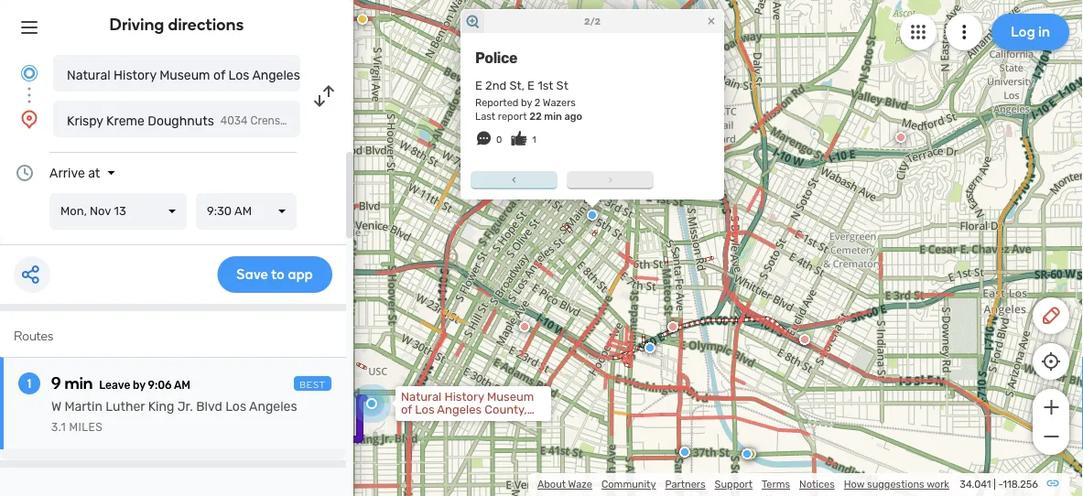 Task type: locate. For each thing, give the bounding box(es) containing it.
natural history museum of los angeles county button
[[53, 55, 347, 92]]

0 horizontal spatial e
[[476, 79, 483, 93]]

0 vertical spatial 1
[[533, 134, 537, 145]]

1 horizontal spatial hazard image
[[746, 449, 757, 460]]

los right 'blvd'
[[226, 399, 247, 415]]

am
[[235, 204, 252, 219], [174, 379, 191, 392]]

1 left the 9 at the left bottom
[[27, 376, 31, 392]]

suggestions
[[868, 479, 925, 491]]

by left 2
[[521, 96, 533, 109]]

0 horizontal spatial min
[[65, 374, 93, 394]]

police image
[[680, 447, 691, 458], [742, 449, 753, 460]]

clock image
[[14, 162, 36, 184]]

0 horizontal spatial am
[[174, 379, 191, 392]]

angeles left the county
[[252, 67, 300, 82]]

min down wazers
[[545, 110, 563, 122]]

road closed image
[[896, 132, 907, 143], [668, 322, 679, 333]]

terms link
[[762, 479, 791, 491]]

0 vertical spatial angeles
[[252, 67, 300, 82]]

w martin luther king jr. blvd los angeles 3.1 miles
[[51, 399, 297, 434]]

police image up about waze community partners support terms notices how suggestions work
[[742, 449, 753, 460]]

9
[[51, 374, 61, 394]]

min
[[545, 110, 563, 122], [65, 374, 93, 394]]

1 down 22
[[533, 134, 537, 145]]

1 vertical spatial by
[[133, 379, 145, 392]]

pencil image
[[1041, 305, 1063, 327]]

0 vertical spatial am
[[235, 204, 252, 219]]

police image
[[645, 343, 656, 354]]

best
[[300, 379, 326, 390]]

0 horizontal spatial 1
[[27, 376, 31, 392]]

22
[[530, 110, 542, 122]]

krispy kreme doughnuts
[[67, 113, 214, 128]]

3.1
[[51, 421, 66, 434]]

reported
[[476, 96, 519, 109]]

1 vertical spatial min
[[65, 374, 93, 394]]

los right of
[[229, 67, 250, 82]]

1 vertical spatial los
[[226, 399, 247, 415]]

e right st,
[[528, 79, 535, 93]]

krispy
[[67, 113, 103, 128]]

w
[[51, 399, 61, 415]]

am inside "9 min leave by 9:06 am"
[[174, 379, 191, 392]]

how suggestions work link
[[845, 479, 950, 491]]

routes
[[14, 328, 53, 344]]

am right 9:30
[[235, 204, 252, 219]]

1 horizontal spatial by
[[521, 96, 533, 109]]

am up jr.
[[174, 379, 191, 392]]

about
[[538, 479, 566, 491]]

mon, nov 13 list box
[[49, 193, 187, 230]]

1 vertical spatial road closed image
[[800, 334, 811, 345]]

1 vertical spatial am
[[174, 379, 191, 392]]

los
[[229, 67, 250, 82], [226, 399, 247, 415]]

waze
[[569, 479, 593, 491]]

angeles
[[252, 67, 300, 82], [249, 399, 297, 415]]

history
[[114, 67, 156, 82]]

0 horizontal spatial police image
[[680, 447, 691, 458]]

1 horizontal spatial 1
[[533, 134, 537, 145]]

current location image
[[18, 62, 40, 84]]

zoom in image
[[1040, 397, 1063, 419]]

leave
[[99, 379, 130, 392]]

0 horizontal spatial hazard image
[[357, 14, 368, 25]]

by inside "9 min leave by 9:06 am"
[[133, 379, 145, 392]]

hazard image
[[357, 14, 368, 25], [746, 449, 757, 460]]

-
[[999, 479, 1004, 491]]

police image up partners link
[[680, 447, 691, 458]]

location image
[[18, 108, 40, 130]]

0
[[497, 134, 502, 145]]

e 2nd st, e 1st st reported by 2 wazers last report 22 min ago
[[476, 79, 583, 122]]

1 horizontal spatial e
[[528, 79, 535, 93]]

0 vertical spatial min
[[545, 110, 563, 122]]

road closed image
[[520, 322, 531, 333], [800, 334, 811, 345]]

1 horizontal spatial am
[[235, 204, 252, 219]]

1 vertical spatial angeles
[[249, 399, 297, 415]]

min right the 9 at the left bottom
[[65, 374, 93, 394]]

by
[[521, 96, 533, 109], [133, 379, 145, 392]]

work
[[927, 479, 950, 491]]

angeles inside the w martin luther king jr. blvd los angeles 3.1 miles
[[249, 399, 297, 415]]

1 horizontal spatial min
[[545, 110, 563, 122]]

community link
[[602, 479, 656, 491]]

support
[[715, 479, 753, 491]]

0 horizontal spatial by
[[133, 379, 145, 392]]

notices
[[800, 479, 835, 491]]

0 vertical spatial by
[[521, 96, 533, 109]]

jr.
[[178, 399, 193, 415]]

1 vertical spatial 1
[[27, 376, 31, 392]]

e
[[476, 79, 483, 93], [528, 79, 535, 93]]

by left 9:06
[[133, 379, 145, 392]]

0 vertical spatial road closed image
[[520, 322, 531, 333]]

e left 2nd
[[476, 79, 483, 93]]

1 horizontal spatial road closed image
[[896, 132, 907, 143]]

am inside list box
[[235, 204, 252, 219]]

los inside button
[[229, 67, 250, 82]]

1
[[533, 134, 537, 145], [27, 376, 31, 392]]

0 vertical spatial los
[[229, 67, 250, 82]]

community
[[602, 479, 656, 491]]

angeles right 'blvd'
[[249, 399, 297, 415]]

mon, nov 13
[[60, 204, 126, 219]]

0 vertical spatial road closed image
[[896, 132, 907, 143]]

1 vertical spatial road closed image
[[668, 322, 679, 333]]



Task type: vqa. For each thing, say whether or not it's contained in the screenshot.
'Leave now' at the top left of the page
no



Task type: describe. For each thing, give the bounding box(es) containing it.
at
[[88, 165, 100, 181]]

1st
[[538, 79, 554, 93]]

support link
[[715, 479, 753, 491]]

1 e from the left
[[476, 79, 483, 93]]

driving directions
[[110, 15, 244, 34]]

blvd
[[196, 399, 222, 415]]

luther
[[106, 399, 145, 415]]

of
[[213, 67, 225, 82]]

driving
[[110, 15, 164, 34]]

9:30 am
[[207, 204, 252, 219]]

2nd
[[486, 79, 507, 93]]

chevron right image
[[603, 172, 618, 187]]

report
[[498, 110, 527, 122]]

st
[[557, 79, 569, 93]]

last
[[476, 110, 496, 122]]

34.041
[[961, 479, 992, 491]]

34.041 | -118.256
[[961, 479, 1039, 491]]

9:30
[[207, 204, 232, 219]]

st,
[[510, 79, 525, 93]]

1 horizontal spatial road closed image
[[800, 334, 811, 345]]

kreme
[[106, 113, 145, 128]]

arrive
[[49, 165, 85, 181]]

9:30 am list box
[[196, 193, 297, 230]]

|
[[994, 479, 997, 491]]

min inside "e 2nd st, e 1st st reported by 2 wazers last report 22 min ago"
[[545, 110, 563, 122]]

terms
[[762, 479, 791, 491]]

by inside "e 2nd st, e 1st st reported by 2 wazers last report 22 min ago"
[[521, 96, 533, 109]]

king
[[148, 399, 174, 415]]

about waze community partners support terms notices how suggestions work
[[538, 479, 950, 491]]

notices link
[[800, 479, 835, 491]]

partners
[[666, 479, 706, 491]]

county
[[304, 67, 347, 82]]

13
[[114, 204, 126, 219]]

doughnuts
[[148, 113, 214, 128]]

police
[[476, 49, 518, 66]]

9:06
[[148, 379, 172, 392]]

natural
[[67, 67, 111, 82]]

how
[[845, 479, 865, 491]]

krispy kreme doughnuts button
[[53, 101, 301, 137]]

1 vertical spatial hazard image
[[746, 449, 757, 460]]

×
[[708, 12, 716, 29]]

2/2
[[585, 16, 601, 27]]

wazers
[[543, 96, 576, 109]]

arrive at
[[49, 165, 100, 181]]

chevron left image
[[507, 172, 522, 187]]

mon,
[[60, 204, 87, 219]]

0 vertical spatial hazard image
[[357, 14, 368, 25]]

118.256
[[1004, 479, 1039, 491]]

link image
[[1046, 476, 1061, 491]]

2 e from the left
[[528, 79, 535, 93]]

museum
[[160, 67, 210, 82]]

martin
[[65, 399, 103, 415]]

ago
[[565, 110, 583, 122]]

angeles inside button
[[252, 67, 300, 82]]

natural history museum of los angeles county
[[67, 67, 347, 82]]

partners link
[[666, 479, 706, 491]]

los inside the w martin luther king jr. blvd los angeles 3.1 miles
[[226, 399, 247, 415]]

9 min leave by 9:06 am
[[51, 374, 191, 394]]

× link
[[704, 12, 720, 29]]

zoom out image
[[1040, 426, 1063, 448]]

0 horizontal spatial road closed image
[[668, 322, 679, 333]]

directions
[[168, 15, 244, 34]]

nov
[[90, 204, 111, 219]]

2
[[535, 96, 541, 109]]

1 horizontal spatial police image
[[742, 449, 753, 460]]

miles
[[69, 421, 103, 434]]

about waze link
[[538, 479, 593, 491]]

0 horizontal spatial road closed image
[[520, 322, 531, 333]]



